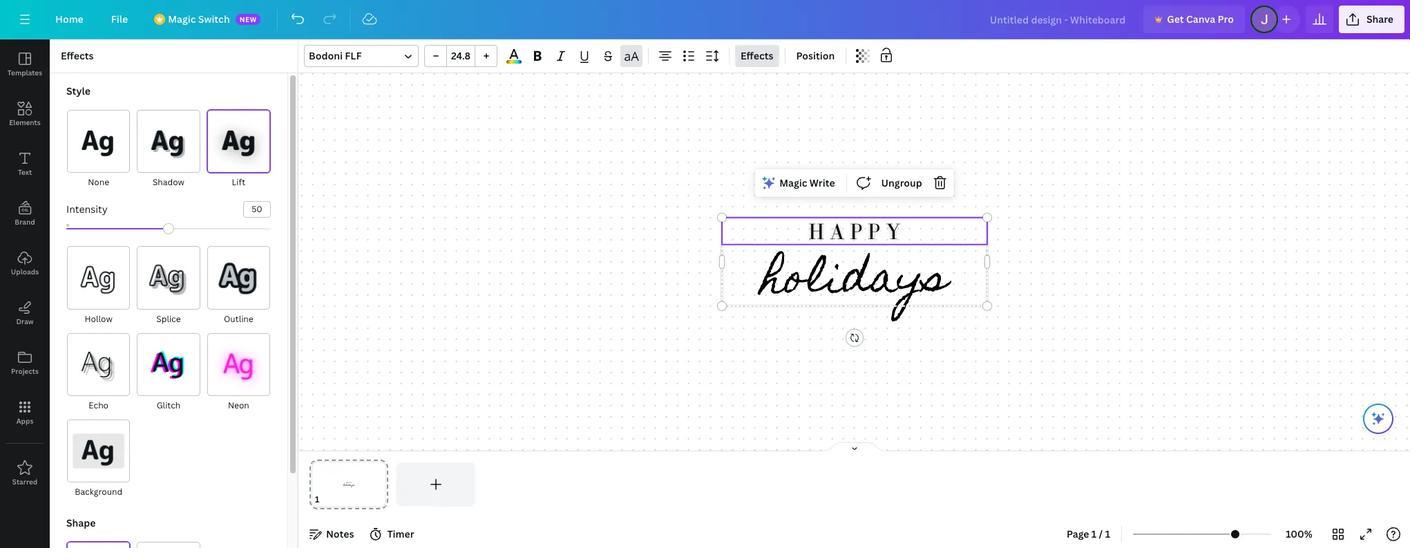 Task type: locate. For each thing, give the bounding box(es) containing it.
effects inside popup button
[[741, 49, 774, 62]]

home link
[[44, 6, 95, 33]]

holidays
[[761, 237, 948, 325]]

pro
[[1218, 12, 1234, 26]]

magic inside main "menu bar"
[[168, 12, 196, 26]]

text
[[18, 167, 32, 177]]

file
[[111, 12, 128, 26]]

side panel tab list
[[0, 39, 50, 498]]

1 effects from the left
[[61, 49, 94, 62]]

color range image
[[507, 60, 522, 64]]

0 vertical spatial magic
[[168, 12, 196, 26]]

0 horizontal spatial effects
[[61, 49, 94, 62]]

1 left /
[[1092, 527, 1097, 541]]

position button
[[791, 45, 841, 67]]

lift button
[[206, 109, 271, 190]]

magic for magic write
[[780, 176, 808, 189]]

echo
[[89, 400, 109, 411]]

get canva pro
[[1168, 12, 1234, 26]]

bodoni
[[309, 49, 343, 62]]

brand
[[15, 217, 35, 227]]

notes
[[326, 527, 354, 541]]

neon button
[[206, 332, 271, 413]]

brand button
[[0, 189, 50, 238]]

intensity
[[66, 203, 108, 216]]

2 1 from the left
[[1106, 527, 1111, 541]]

lift
[[232, 176, 245, 188]]

100%
[[1286, 527, 1313, 541]]

bodoni flf
[[309, 49, 362, 62]]

templates
[[8, 68, 42, 77]]

0 horizontal spatial magic
[[168, 12, 196, 26]]

magic switch
[[168, 12, 230, 26]]

effects
[[61, 49, 94, 62], [741, 49, 774, 62]]

magic left switch
[[168, 12, 196, 26]]

shadow
[[153, 176, 185, 188]]

0 horizontal spatial 1
[[1092, 527, 1097, 541]]

timer
[[387, 527, 414, 541]]

magic
[[168, 12, 196, 26], [780, 176, 808, 189]]

magic left write
[[780, 176, 808, 189]]

2 effects from the left
[[741, 49, 774, 62]]

style element
[[66, 84, 271, 500]]

page 1 image
[[310, 462, 388, 507]]

starred
[[12, 477, 37, 487]]

1 horizontal spatial effects
[[741, 49, 774, 62]]

uploads button
[[0, 238, 50, 288]]

magic for magic switch
[[168, 12, 196, 26]]

/
[[1099, 527, 1103, 541]]

page
[[1067, 527, 1090, 541]]

1
[[1092, 527, 1097, 541], [1106, 527, 1111, 541]]

1 horizontal spatial magic
[[780, 176, 808, 189]]

share
[[1367, 12, 1394, 26]]

magic write
[[780, 176, 835, 189]]

group
[[424, 45, 498, 67]]

effects up the style
[[61, 49, 94, 62]]

share button
[[1339, 6, 1405, 33]]

Design title text field
[[979, 6, 1139, 33]]

1 right /
[[1106, 527, 1111, 541]]

position
[[797, 49, 835, 62]]

effects left position
[[741, 49, 774, 62]]

splice button
[[136, 246, 201, 327]]

hollow
[[85, 313, 113, 325]]

shadow button
[[136, 109, 201, 190]]

flf
[[345, 49, 362, 62]]

uploads
[[11, 267, 39, 276]]

file button
[[100, 6, 139, 33]]

1 horizontal spatial 1
[[1106, 527, 1111, 541]]

1 vertical spatial magic
[[780, 176, 808, 189]]

shape element
[[66, 517, 271, 548]]

magic inside button
[[780, 176, 808, 189]]

home
[[55, 12, 83, 26]]



Task type: describe. For each thing, give the bounding box(es) containing it.
ungroup
[[882, 176, 923, 189]]

notes button
[[304, 523, 360, 545]]

new
[[240, 15, 257, 24]]

canva
[[1187, 12, 1216, 26]]

projects button
[[0, 338, 50, 388]]

ungroup button
[[876, 172, 928, 194]]

outline
[[224, 313, 253, 325]]

none button
[[66, 109, 131, 190]]

draw button
[[0, 288, 50, 338]]

magic write button
[[758, 172, 841, 194]]

– – number field
[[451, 49, 471, 62]]

1 1 from the left
[[1092, 527, 1097, 541]]

glitch
[[157, 400, 181, 411]]

shape
[[66, 517, 96, 530]]

apps button
[[0, 388, 50, 438]]

Intensity text field
[[244, 202, 270, 217]]

timer button
[[365, 523, 420, 545]]

none
[[88, 176, 109, 188]]

bodoni flf button
[[304, 45, 419, 67]]

apps
[[16, 416, 33, 426]]

glitch button
[[136, 332, 201, 413]]

echo button
[[66, 332, 131, 413]]

effects button
[[735, 45, 779, 67]]

hide pages image
[[821, 442, 888, 453]]

canva assistant image
[[1371, 411, 1387, 427]]

Page title text field
[[326, 493, 331, 507]]

draw
[[16, 317, 34, 326]]

elements
[[9, 118, 41, 127]]

100% button
[[1277, 523, 1322, 545]]

templates button
[[0, 39, 50, 89]]

page 1 / 1
[[1067, 527, 1111, 541]]

get
[[1168, 12, 1184, 26]]

switch
[[198, 12, 230, 26]]

background
[[75, 486, 122, 498]]

text button
[[0, 139, 50, 189]]

background button
[[66, 419, 131, 500]]

hollow button
[[66, 246, 131, 327]]

outline button
[[206, 246, 271, 327]]

happy
[[809, 219, 906, 244]]

projects
[[11, 366, 39, 376]]

neon
[[228, 400, 249, 411]]

write
[[810, 176, 835, 189]]

splice
[[156, 313, 181, 325]]

starred button
[[0, 449, 50, 498]]

style
[[66, 84, 90, 97]]

main menu bar
[[0, 0, 1411, 39]]

elements button
[[0, 89, 50, 139]]

get canva pro button
[[1144, 6, 1245, 33]]



Task type: vqa. For each thing, say whether or not it's contained in the screenshot.
Was this helpful?
no



